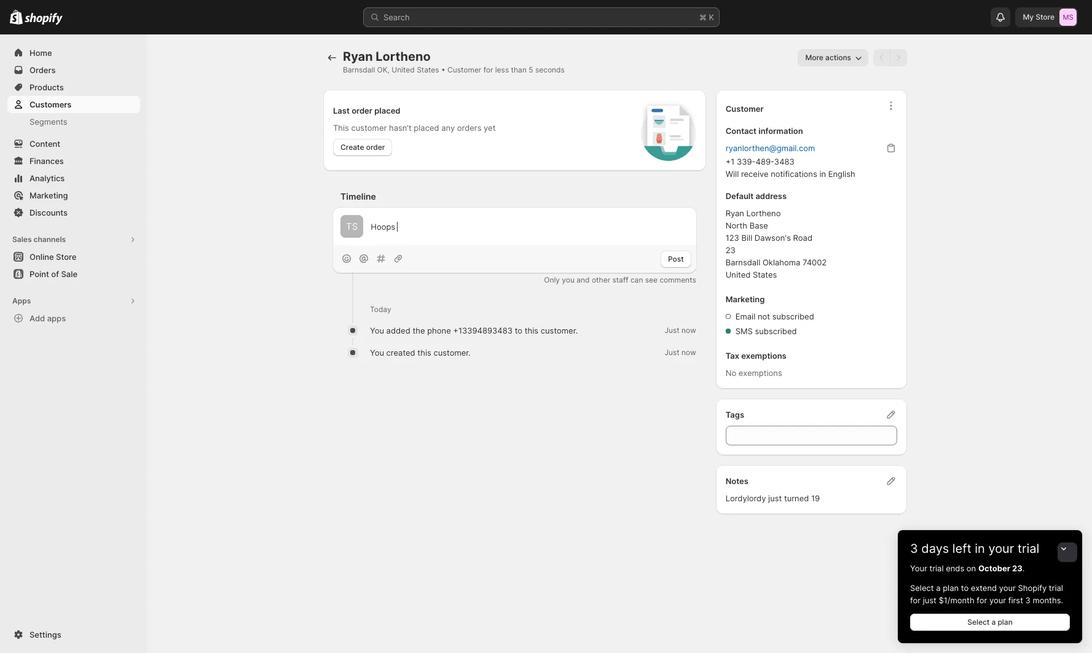 Task type: locate. For each thing, give the bounding box(es) containing it.
your up first
[[1000, 584, 1017, 594]]

plan
[[944, 584, 960, 594], [999, 618, 1014, 627]]

0 vertical spatial in
[[820, 169, 827, 179]]

shopify image
[[25, 13, 63, 25]]

1 you from the top
[[370, 326, 384, 336]]

1 vertical spatial states
[[753, 270, 778, 280]]

0 vertical spatial store
[[1037, 12, 1055, 22]]

to inside the select a plan to extend your shopify trial for just $1/month for your first 3 months.
[[962, 584, 969, 594]]

0 vertical spatial you
[[370, 326, 384, 336]]

road
[[794, 233, 813, 243]]

1 horizontal spatial states
[[753, 270, 778, 280]]

0 horizontal spatial states
[[417, 65, 439, 74]]

a inside the select a plan to extend your shopify trial for just $1/month for your first 3 months.
[[937, 584, 941, 594]]

0 horizontal spatial united
[[392, 65, 415, 74]]

just left $1/month
[[924, 596, 937, 606]]

sales channels button
[[7, 231, 140, 248]]

days
[[922, 542, 950, 557]]

subscribed right not
[[773, 312, 815, 322]]

trial up months.
[[1050, 584, 1064, 594]]

now for you created this customer.
[[682, 348, 697, 358]]

1 vertical spatial just
[[665, 348, 680, 358]]

lortheno inside ryan lortheno north base 123 bill dawson's road 23 barnsdall oklahoma 74002 united states
[[747, 209, 781, 218]]

order for last
[[352, 106, 373, 116]]

you left the added on the left of page
[[370, 326, 384, 336]]

order inside button
[[366, 143, 385, 152]]

customer inside the ryan lortheno barnsdall ok, united states • customer for less than 5 seconds
[[448, 65, 482, 74]]

3 inside dropdown button
[[911, 542, 919, 557]]

1 horizontal spatial 23
[[1013, 564, 1023, 574]]

the
[[413, 326, 425, 336]]

ryan up north
[[726, 209, 745, 218]]

1 horizontal spatial for
[[911, 596, 921, 606]]

lortheno
[[376, 49, 431, 64], [747, 209, 781, 218]]

2 just from the top
[[665, 348, 680, 358]]

in left the english
[[820, 169, 827, 179]]

trial up .
[[1018, 542, 1040, 557]]

3 days left in your trial
[[911, 542, 1040, 557]]

you for you created this customer.
[[370, 348, 384, 358]]

0 horizontal spatial this
[[418, 348, 432, 358]]

Leave a comment... text field
[[371, 221, 689, 233]]

apps button
[[7, 293, 140, 310]]

1 vertical spatial this
[[418, 348, 432, 358]]

add
[[30, 314, 45, 324]]

0 vertical spatial a
[[937, 584, 941, 594]]

1 horizontal spatial placed
[[414, 123, 440, 133]]

trial inside the select a plan to extend your shopify trial for just $1/month for your first 3 months.
[[1050, 584, 1064, 594]]

timeline
[[341, 191, 376, 202]]

1 now from the top
[[682, 326, 697, 335]]

0 vertical spatial subscribed
[[773, 312, 815, 322]]

1 horizontal spatial store
[[1037, 12, 1055, 22]]

just now for you created this customer.
[[665, 348, 697, 358]]

1 vertical spatial a
[[992, 618, 997, 627]]

3
[[911, 542, 919, 557], [1026, 596, 1031, 606]]

discounts link
[[7, 204, 140, 221]]

just
[[665, 326, 680, 335], [665, 348, 680, 358]]

23 down 123
[[726, 245, 736, 255]]

for down your
[[911, 596, 921, 606]]

home link
[[7, 44, 140, 62]]

select a plan
[[968, 618, 1014, 627]]

0 horizontal spatial store
[[56, 252, 77, 262]]

0 horizontal spatial just
[[769, 494, 783, 504]]

⌘ k
[[700, 12, 715, 22]]

0 vertical spatial your
[[989, 542, 1015, 557]]

settings link
[[7, 627, 140, 644]]

1 vertical spatial now
[[682, 348, 697, 358]]

content
[[30, 139, 60, 149]]

your
[[989, 542, 1015, 557], [1000, 584, 1017, 594], [990, 596, 1007, 606]]

k
[[709, 12, 715, 22]]

contact information
[[726, 126, 804, 136]]

marketing
[[30, 191, 68, 201], [726, 295, 765, 304]]

ryanlorthen@gmail.com
[[726, 143, 816, 153]]

1 vertical spatial trial
[[930, 564, 944, 574]]

lortheno up ok,
[[376, 49, 431, 64]]

0 horizontal spatial marketing
[[30, 191, 68, 201]]

select for select a plan to extend your shopify trial for just $1/month for your first 3 months.
[[911, 584, 935, 594]]

0 vertical spatial ryan
[[343, 49, 373, 64]]

0 horizontal spatial 23
[[726, 245, 736, 255]]

1 vertical spatial customer
[[726, 104, 764, 114]]

analytics link
[[7, 170, 140, 187]]

segments
[[30, 117, 67, 127]]

barnsdall inside ryan lortheno north base 123 bill dawson's road 23 barnsdall oklahoma 74002 united states
[[726, 258, 761, 268]]

1 horizontal spatial 3
[[1026, 596, 1031, 606]]

store up sale
[[56, 252, 77, 262]]

ryan for ryan lortheno barnsdall ok, united states • customer for less than 5 seconds
[[343, 49, 373, 64]]

1 vertical spatial just
[[924, 596, 937, 606]]

ryan inside the ryan lortheno barnsdall ok, united states • customer for less than 5 seconds
[[343, 49, 373, 64]]

marketing up discounts
[[30, 191, 68, 201]]

you for you added the phone +13394893483 to this customer.
[[370, 326, 384, 336]]

plan up $1/month
[[944, 584, 960, 594]]

2 horizontal spatial trial
[[1050, 584, 1064, 594]]

0 vertical spatial states
[[417, 65, 439, 74]]

0 vertical spatial lortheno
[[376, 49, 431, 64]]

sms subscribed
[[736, 327, 797, 336]]

2 just now from the top
[[665, 348, 697, 358]]

for left less
[[484, 65, 494, 74]]

this down the in the left of the page
[[418, 348, 432, 358]]

states left •
[[417, 65, 439, 74]]

0 horizontal spatial to
[[515, 326, 523, 336]]

23
[[726, 245, 736, 255], [1013, 564, 1023, 574]]

this right the +13394893483
[[525, 326, 539, 336]]

post button
[[661, 251, 692, 268]]

lortheno inside the ryan lortheno barnsdall ok, united states • customer for less than 5 seconds
[[376, 49, 431, 64]]

0 vertical spatial 3
[[911, 542, 919, 557]]

ryan inside ryan lortheno north base 123 bill dawson's road 23 barnsdall oklahoma 74002 united states
[[726, 209, 745, 218]]

1 vertical spatial 3
[[1026, 596, 1031, 606]]

0 vertical spatial united
[[392, 65, 415, 74]]

for down the extend
[[978, 596, 988, 606]]

1 horizontal spatial in
[[976, 542, 986, 557]]

select down the select a plan to extend your shopify trial for just $1/month for your first 3 months.
[[968, 618, 990, 627]]

+13394893483
[[454, 326, 513, 336]]

0 vertical spatial customer.
[[541, 326, 578, 336]]

store for my store
[[1037, 12, 1055, 22]]

now
[[682, 326, 697, 335], [682, 348, 697, 358]]

finances
[[30, 156, 64, 166]]

0 vertical spatial now
[[682, 326, 697, 335]]

oklahoma
[[763, 258, 801, 268]]

1 horizontal spatial united
[[726, 270, 751, 280]]

just now
[[665, 326, 697, 335], [665, 348, 697, 358]]

1 vertical spatial store
[[56, 252, 77, 262]]

1 horizontal spatial this
[[525, 326, 539, 336]]

23 right october
[[1013, 564, 1023, 574]]

0 vertical spatial placed
[[375, 106, 401, 116]]

point of sale button
[[0, 266, 148, 283]]

customer
[[352, 123, 387, 133]]

0 vertical spatial this
[[525, 326, 539, 336]]

0 vertical spatial just now
[[665, 326, 697, 335]]

order up customer at top
[[352, 106, 373, 116]]

customer up contact
[[726, 104, 764, 114]]

0 vertical spatial customer
[[448, 65, 482, 74]]

exemptions down tax exemptions
[[739, 368, 783, 378]]

barnsdall inside the ryan lortheno barnsdall ok, united states • customer for less than 5 seconds
[[343, 65, 375, 74]]

1 vertical spatial customer.
[[434, 348, 471, 358]]

1 horizontal spatial select
[[968, 618, 990, 627]]

1 vertical spatial to
[[962, 584, 969, 594]]

trial right your
[[930, 564, 944, 574]]

customer right •
[[448, 65, 482, 74]]

0 horizontal spatial ryan
[[343, 49, 373, 64]]

customer. down phone on the left of page
[[434, 348, 471, 358]]

1 vertical spatial in
[[976, 542, 986, 557]]

1 horizontal spatial barnsdall
[[726, 258, 761, 268]]

0 horizontal spatial customer.
[[434, 348, 471, 358]]

1 horizontal spatial lortheno
[[747, 209, 781, 218]]

now left tax
[[682, 348, 697, 358]]

address
[[756, 191, 787, 201]]

months.
[[1034, 596, 1064, 606]]

1 horizontal spatial trial
[[1018, 542, 1040, 557]]

states inside ryan lortheno north base 123 bill dawson's road 23 barnsdall oklahoma 74002 united states
[[753, 270, 778, 280]]

barnsdall down bill
[[726, 258, 761, 268]]

for for a
[[911, 596, 921, 606]]

2 now from the top
[[682, 348, 697, 358]]

0 vertical spatial just
[[665, 326, 680, 335]]

online store button
[[0, 248, 148, 266]]

only
[[545, 276, 560, 285]]

on
[[967, 564, 977, 574]]

last order placed
[[333, 106, 401, 116]]

1 vertical spatial 23
[[1013, 564, 1023, 574]]

marketing up email
[[726, 295, 765, 304]]

today
[[370, 305, 392, 314]]

just
[[769, 494, 783, 504], [924, 596, 937, 606]]

0 horizontal spatial a
[[937, 584, 941, 594]]

you left created
[[370, 348, 384, 358]]

1 horizontal spatial just
[[924, 596, 937, 606]]

email
[[736, 312, 756, 322]]

1 vertical spatial order
[[366, 143, 385, 152]]

just now down comments
[[665, 326, 697, 335]]

subscribed down email not subscribed
[[756, 327, 797, 336]]

0 horizontal spatial select
[[911, 584, 935, 594]]

1 vertical spatial plan
[[999, 618, 1014, 627]]

1 just now from the top
[[665, 326, 697, 335]]

dawson's
[[755, 233, 792, 243]]

select a plan link
[[911, 614, 1071, 632]]

your left first
[[990, 596, 1007, 606]]

default
[[726, 191, 754, 201]]

2 you from the top
[[370, 348, 384, 358]]

0 vertical spatial barnsdall
[[343, 65, 375, 74]]

settings
[[30, 630, 61, 640]]

plan inside the select a plan to extend your shopify trial for just $1/month for your first 3 months.
[[944, 584, 960, 594]]

0 vertical spatial exemptions
[[742, 351, 787, 361]]

more actions button
[[799, 49, 869, 66]]

just now for you added the phone +13394893483 to this customer.
[[665, 326, 697, 335]]

now for you added the phone +13394893483 to this customer.
[[682, 326, 697, 335]]

0 vertical spatial plan
[[944, 584, 960, 594]]

my store image
[[1060, 9, 1078, 26]]

3 inside the select a plan to extend your shopify trial for just $1/month for your first 3 months.
[[1026, 596, 1031, 606]]

select down your
[[911, 584, 935, 594]]

no exemptions
[[726, 368, 783, 378]]

0 vertical spatial order
[[352, 106, 373, 116]]

exemptions for tax exemptions
[[742, 351, 787, 361]]

plan down first
[[999, 618, 1014, 627]]

3 right first
[[1026, 596, 1031, 606]]

0 horizontal spatial plan
[[944, 584, 960, 594]]

0 vertical spatial select
[[911, 584, 935, 594]]

now down comments
[[682, 326, 697, 335]]

orders
[[30, 65, 56, 75]]

to right the +13394893483
[[515, 326, 523, 336]]

0 horizontal spatial trial
[[930, 564, 944, 574]]

0 horizontal spatial customer
[[448, 65, 482, 74]]

for inside the ryan lortheno barnsdall ok, united states • customer for less than 5 seconds
[[484, 65, 494, 74]]

plan for select a plan
[[999, 618, 1014, 627]]

a up $1/month
[[937, 584, 941, 594]]

placed up hasn't
[[375, 106, 401, 116]]

1 horizontal spatial plan
[[999, 618, 1014, 627]]

placed left any
[[414, 123, 440, 133]]

1 vertical spatial just now
[[665, 348, 697, 358]]

this
[[525, 326, 539, 336], [418, 348, 432, 358]]

just left tax
[[665, 348, 680, 358]]

store right my
[[1037, 12, 1055, 22]]

0 horizontal spatial lortheno
[[376, 49, 431, 64]]

1 vertical spatial placed
[[414, 123, 440, 133]]

store for online store
[[56, 252, 77, 262]]

tax
[[726, 351, 740, 361]]

0 horizontal spatial in
[[820, 169, 827, 179]]

lortheno up base
[[747, 209, 781, 218]]

3 up your
[[911, 542, 919, 557]]

customer. down only
[[541, 326, 578, 336]]

0 vertical spatial trial
[[1018, 542, 1040, 557]]

None text field
[[726, 426, 898, 446]]

1 vertical spatial subscribed
[[756, 327, 797, 336]]

sale
[[61, 269, 78, 279]]

5
[[529, 65, 534, 74]]

1 vertical spatial barnsdall
[[726, 258, 761, 268]]

just left turned
[[769, 494, 783, 504]]

1 horizontal spatial to
[[962, 584, 969, 594]]

store inside button
[[56, 252, 77, 262]]

0 horizontal spatial 3
[[911, 542, 919, 557]]

just down comments
[[665, 326, 680, 335]]

just inside the select a plan to extend your shopify trial for just $1/month for your first 3 months.
[[924, 596, 937, 606]]

lordylordy
[[726, 494, 767, 504]]

your up october
[[989, 542, 1015, 557]]

just for you added the phone +13394893483 to this customer.
[[665, 326, 680, 335]]

order down customer at top
[[366, 143, 385, 152]]

1 vertical spatial ryan
[[726, 209, 745, 218]]

in
[[820, 169, 827, 179], [976, 542, 986, 557]]

to up $1/month
[[962, 584, 969, 594]]

states down oklahoma
[[753, 270, 778, 280]]

tax exemptions
[[726, 351, 787, 361]]

1 horizontal spatial ryan
[[726, 209, 745, 218]]

0 horizontal spatial barnsdall
[[343, 65, 375, 74]]

1 horizontal spatial marketing
[[726, 295, 765, 304]]

1 vertical spatial lortheno
[[747, 209, 781, 218]]

barnsdall left ok,
[[343, 65, 375, 74]]

⌘
[[700, 12, 707, 22]]

october
[[979, 564, 1011, 574]]

more actions
[[806, 53, 852, 62]]

0 horizontal spatial placed
[[375, 106, 401, 116]]

trial
[[1018, 542, 1040, 557], [930, 564, 944, 574], [1050, 584, 1064, 594]]

a for select a plan to extend your shopify trial for just $1/month for your first 3 months.
[[937, 584, 941, 594]]

exemptions up no exemptions
[[742, 351, 787, 361]]

1 horizontal spatial a
[[992, 618, 997, 627]]

united right ok,
[[392, 65, 415, 74]]

0 vertical spatial to
[[515, 326, 523, 336]]

and
[[577, 276, 590, 285]]

1 vertical spatial exemptions
[[739, 368, 783, 378]]

actions
[[826, 53, 852, 62]]

+1
[[726, 157, 735, 167]]

ryan up last order placed at top
[[343, 49, 373, 64]]

select inside the select a plan to extend your shopify trial for just $1/month for your first 3 months.
[[911, 584, 935, 594]]

1 just from the top
[[665, 326, 680, 335]]

0 vertical spatial marketing
[[30, 191, 68, 201]]

your trial ends on october 23 .
[[911, 564, 1026, 574]]

1 vertical spatial you
[[370, 348, 384, 358]]

0 horizontal spatial for
[[484, 65, 494, 74]]

2 vertical spatial trial
[[1050, 584, 1064, 594]]

1 vertical spatial select
[[968, 618, 990, 627]]

avatar with initials t s image
[[341, 215, 364, 238]]

notifications
[[771, 169, 818, 179]]

just now left tax
[[665, 348, 697, 358]]

united down 123
[[726, 270, 751, 280]]

in right left
[[976, 542, 986, 557]]

0 vertical spatial 23
[[726, 245, 736, 255]]

united inside the ryan lortheno barnsdall ok, united states • customer for less than 5 seconds
[[392, 65, 415, 74]]

a down the select a plan to extend your shopify trial for just $1/month for your first 3 months.
[[992, 618, 997, 627]]

contact
[[726, 126, 757, 136]]



Task type: describe. For each thing, give the bounding box(es) containing it.
customers
[[30, 100, 72, 109]]

in inside dropdown button
[[976, 542, 986, 557]]

default address
[[726, 191, 787, 201]]

channels
[[34, 235, 66, 244]]

products
[[30, 82, 64, 92]]

customers link
[[7, 96, 140, 113]]

order for create
[[366, 143, 385, 152]]

lortheno for ryan lortheno north base 123 bill dawson's road 23 barnsdall oklahoma 74002 united states
[[747, 209, 781, 218]]

orders
[[457, 123, 482, 133]]

my
[[1024, 12, 1035, 22]]

previous image
[[876, 52, 889, 64]]

base
[[750, 221, 769, 231]]

shopify
[[1019, 584, 1048, 594]]

sales
[[12, 235, 32, 244]]

1 vertical spatial marketing
[[726, 295, 765, 304]]

ryanlorthen@gmail.com button
[[719, 140, 823, 157]]

search
[[384, 12, 410, 22]]

in inside +1 339-489-3483 will receive notifications in english
[[820, 169, 827, 179]]

apps
[[47, 314, 66, 324]]

analytics
[[30, 173, 65, 183]]

receive
[[742, 169, 769, 179]]

added
[[387, 326, 411, 336]]

online store link
[[7, 248, 140, 266]]

will
[[726, 169, 739, 179]]

phone
[[428, 326, 451, 336]]

add apps
[[30, 314, 66, 324]]

hasn't
[[389, 123, 412, 133]]

339-
[[737, 157, 756, 167]]

489-
[[756, 157, 775, 167]]

•
[[442, 65, 446, 74]]

23 inside 3 days left in your trial element
[[1013, 564, 1023, 574]]

this customer hasn't placed any orders yet
[[333, 123, 496, 133]]

add apps button
[[7, 310, 140, 327]]

lortheno for ryan lortheno barnsdall ok, united states • customer for less than 5 seconds
[[376, 49, 431, 64]]

74002
[[803, 258, 827, 268]]

content link
[[7, 135, 140, 153]]

online store
[[30, 252, 77, 262]]

select for select a plan
[[968, 618, 990, 627]]

point
[[30, 269, 49, 279]]

less
[[496, 65, 509, 74]]

orders link
[[7, 62, 140, 79]]

1 horizontal spatial customer.
[[541, 326, 578, 336]]

segments link
[[7, 113, 140, 130]]

2 vertical spatial your
[[990, 596, 1007, 606]]

+1 339-489-3483 will receive notifications in english
[[726, 157, 856, 179]]

ryan lortheno north base 123 bill dawson's road 23 barnsdall oklahoma 74002 united states
[[726, 209, 827, 280]]

finances link
[[7, 153, 140, 170]]

just for you created this customer.
[[665, 348, 680, 358]]

next image
[[893, 52, 905, 64]]

1 vertical spatial your
[[1000, 584, 1017, 594]]

left
[[953, 542, 972, 557]]

my store
[[1024, 12, 1055, 22]]

apps
[[12, 296, 31, 306]]

last
[[333, 106, 350, 116]]

no
[[726, 368, 737, 378]]

other
[[592, 276, 611, 285]]

states inside the ryan lortheno barnsdall ok, united states • customer for less than 5 seconds
[[417, 65, 439, 74]]

select a plan to extend your shopify trial for just $1/month for your first 3 months.
[[911, 584, 1064, 606]]

staff
[[613, 276, 629, 285]]

your
[[911, 564, 928, 574]]

notes
[[726, 477, 749, 487]]

ok,
[[377, 65, 390, 74]]

your inside dropdown button
[[989, 542, 1015, 557]]

19
[[812, 494, 821, 504]]

plan for select a plan to extend your shopify trial for just $1/month for your first 3 months.
[[944, 584, 960, 594]]

information
[[759, 126, 804, 136]]

sms
[[736, 327, 753, 336]]

you
[[562, 276, 575, 285]]

extend
[[972, 584, 998, 594]]

2 horizontal spatial for
[[978, 596, 988, 606]]

post
[[669, 255, 684, 264]]

1 horizontal spatial customer
[[726, 104, 764, 114]]

can
[[631, 276, 644, 285]]

ends
[[947, 564, 965, 574]]

create order button
[[333, 139, 393, 156]]

exemptions for no exemptions
[[739, 368, 783, 378]]

comments
[[660, 276, 697, 285]]

0 vertical spatial just
[[769, 494, 783, 504]]

see
[[646, 276, 658, 285]]

ryan lortheno barnsdall ok, united states • customer for less than 5 seconds
[[343, 49, 565, 74]]

not
[[758, 312, 771, 322]]

you added the phone +13394893483 to this customer.
[[370, 326, 578, 336]]

123
[[726, 233, 740, 243]]

yet
[[484, 123, 496, 133]]

sales channels
[[12, 235, 66, 244]]

shopify image
[[10, 10, 23, 25]]

any
[[442, 123, 455, 133]]

a for select a plan
[[992, 618, 997, 627]]

more
[[806, 53, 824, 62]]

3 days left in your trial element
[[899, 563, 1083, 644]]

online
[[30, 252, 54, 262]]

only you and other staff can see comments
[[545, 276, 697, 285]]

trial inside '3 days left in your trial' dropdown button
[[1018, 542, 1040, 557]]

united inside ryan lortheno north base 123 bill dawson's road 23 barnsdall oklahoma 74002 united states
[[726, 270, 751, 280]]

3 days left in your trial button
[[899, 531, 1083, 557]]

ryan for ryan lortheno north base 123 bill dawson's road 23 barnsdall oklahoma 74002 united states
[[726, 209, 745, 218]]

$1/month
[[939, 596, 975, 606]]

north
[[726, 221, 748, 231]]

turned
[[785, 494, 810, 504]]

marketing inside "link"
[[30, 191, 68, 201]]

23 inside ryan lortheno north base 123 bill dawson's road 23 barnsdall oklahoma 74002 united states
[[726, 245, 736, 255]]

for for lortheno
[[484, 65, 494, 74]]

of
[[51, 269, 59, 279]]



